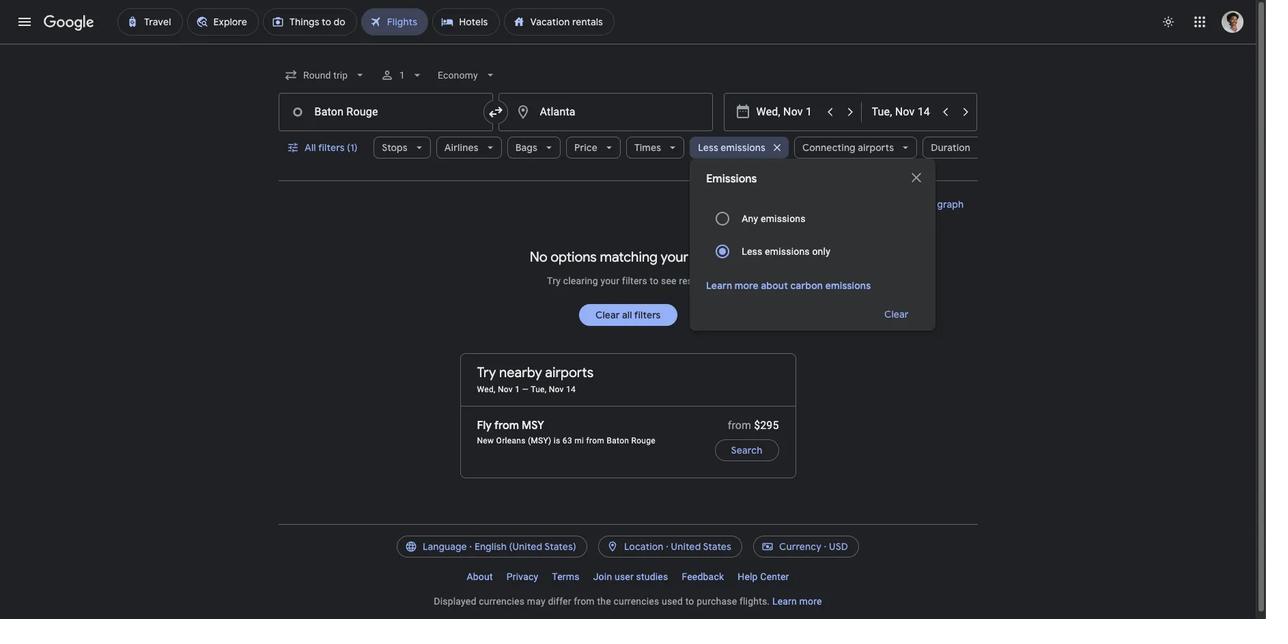 Task type: vqa. For each thing, say whether or not it's contained in the screenshot.
Flight details. Leaves John F. Kennedy International Airport at 7:00 AM on Monday, December 4 and arrives at San Francisco International Airport at 10:49 AM on Monday, December 4. "image"
no



Task type: describe. For each thing, give the bounding box(es) containing it.
help
[[738, 571, 758, 582]]

main menu image
[[16, 14, 33, 30]]

main content containing no options matching your filters
[[278, 192, 978, 478]]

carbon
[[791, 279, 824, 292]]

center
[[761, 571, 790, 582]]

all
[[622, 309, 632, 321]]

about
[[761, 279, 789, 292]]

displayed
[[434, 596, 477, 607]]

language
[[423, 541, 467, 553]]

differ
[[548, 596, 572, 607]]

purchase
[[697, 596, 738, 607]]

states
[[703, 541, 732, 553]]

connecting airports
[[803, 141, 895, 154]]

tue,
[[531, 385, 547, 394]]

filters inside clear all filters 'button'
[[635, 309, 661, 321]]

studies
[[637, 571, 669, 582]]

close dialog image
[[909, 169, 925, 186]]

airlines
[[445, 141, 479, 154]]

0 horizontal spatial your
[[601, 275, 620, 286]]

14
[[566, 385, 576, 394]]

bags button
[[508, 131, 561, 164]]

all
[[304, 141, 316, 154]]

filters inside all filters (1) button
[[318, 141, 345, 154]]

try nearby airports wed, nov 1 — tue, nov 14
[[477, 364, 594, 394]]

swap origin and destination. image
[[488, 104, 504, 120]]

results
[[679, 275, 709, 286]]

united
[[671, 541, 701, 553]]

new
[[477, 436, 494, 446]]

filters down matching
[[622, 275, 648, 286]]

try for nearby
[[477, 364, 496, 381]]

loading results progress bar
[[0, 44, 1257, 46]]

terms link
[[546, 566, 587, 588]]

learn more link
[[773, 596, 823, 607]]

change appearance image
[[1153, 5, 1186, 38]]

join user studies
[[594, 571, 669, 582]]

any
[[742, 213, 759, 224]]

feedback link
[[675, 566, 731, 588]]

times button
[[627, 131, 685, 164]]

price for price graph
[[912, 198, 936, 210]]

clear button
[[868, 298, 925, 331]]

united states
[[671, 541, 732, 553]]

duration
[[932, 141, 971, 154]]

Return text field
[[872, 94, 935, 131]]

1 horizontal spatial learn
[[773, 596, 797, 607]]

mi
[[575, 436, 584, 446]]

learn more about carbon emissions
[[707, 279, 871, 292]]

states)
[[545, 541, 577, 553]]

connecting airports button
[[795, 131, 918, 164]]

any emissions
[[742, 213, 806, 224]]

duration button
[[923, 131, 994, 164]]

295 US dollars text field
[[755, 419, 779, 432]]

try for clearing
[[547, 275, 561, 286]]

emissions for less emissions only
[[765, 246, 810, 257]]

less for less emissions only
[[742, 246, 763, 257]]

privacy
[[507, 571, 539, 582]]

1 horizontal spatial your
[[661, 249, 689, 266]]

less emissions button
[[690, 131, 789, 164]]

airports inside try nearby airports wed, nov 1 — tue, nov 14
[[546, 364, 594, 381]]

none search field containing emissions
[[278, 59, 994, 331]]

fly
[[477, 419, 492, 433]]

currency
[[780, 541, 822, 553]]

Departure text field
[[757, 94, 820, 131]]

graph
[[938, 198, 965, 210]]

emissions right carbon
[[826, 279, 871, 292]]

1 nov from the left
[[498, 385, 513, 394]]

location
[[624, 541, 664, 553]]

airlines button
[[436, 131, 502, 164]]

from up 'orleans'
[[494, 419, 519, 433]]

used
[[662, 596, 683, 607]]

(united
[[509, 541, 543, 553]]

$295
[[755, 419, 779, 432]]

1 inside try nearby airports wed, nov 1 — tue, nov 14
[[515, 385, 520, 394]]

clear for clear
[[885, 308, 909, 320]]

feedback
[[682, 571, 724, 582]]

times
[[635, 141, 662, 154]]

price button
[[566, 131, 621, 164]]

help center
[[738, 571, 790, 582]]

price graph
[[912, 198, 965, 210]]

options
[[551, 249, 597, 266]]

wed,
[[477, 385, 496, 394]]

matching
[[600, 249, 658, 266]]

user
[[615, 571, 634, 582]]

stops button
[[374, 131, 431, 164]]

all filters (1) button
[[278, 131, 369, 164]]

less emissions
[[699, 141, 766, 154]]

see
[[661, 275, 677, 286]]

may
[[527, 596, 546, 607]]

nearby
[[499, 364, 542, 381]]

no
[[530, 249, 548, 266]]

try clearing your filters to see results
[[547, 275, 709, 286]]

1 inside 1 popup button
[[400, 70, 405, 81]]

displayed currencies may differ from the currencies used to purchase flights. learn more
[[434, 596, 823, 607]]



Task type: locate. For each thing, give the bounding box(es) containing it.
0 vertical spatial learn
[[707, 279, 733, 292]]

privacy link
[[500, 566, 546, 588]]

nov right 'wed,' in the bottom of the page
[[498, 385, 513, 394]]

clear inside 'button'
[[885, 308, 909, 320]]

(1)
[[347, 141, 358, 154]]

None field
[[278, 63, 372, 87], [432, 63, 503, 87], [278, 63, 372, 87], [432, 63, 503, 87]]

1 horizontal spatial to
[[686, 596, 695, 607]]

learn more about carbon emissions link
[[707, 279, 871, 292]]

learn right see
[[707, 279, 733, 292]]

0 vertical spatial try
[[547, 275, 561, 286]]

0 vertical spatial more
[[735, 279, 759, 292]]

1 horizontal spatial clear
[[885, 308, 909, 320]]

the
[[598, 596, 611, 607]]

from right mi
[[587, 436, 605, 446]]

search button
[[715, 434, 779, 467]]

only
[[813, 246, 831, 257]]

baton
[[607, 436, 630, 446]]

airports up 14
[[546, 364, 594, 381]]

orleans
[[497, 436, 526, 446]]

try
[[547, 275, 561, 286], [477, 364, 496, 381]]

filters left (1)
[[318, 141, 345, 154]]

to right the used
[[686, 596, 695, 607]]

0 vertical spatial your
[[661, 249, 689, 266]]

price right bags popup button
[[575, 141, 598, 154]]

to inside main content
[[650, 275, 659, 286]]

try left clearing
[[547, 275, 561, 286]]

less inside "popup button"
[[699, 141, 719, 154]]

is
[[554, 436, 561, 446]]

0 vertical spatial less
[[699, 141, 719, 154]]

fly from msy new orleans (msy) is 63 mi from baton rouge
[[477, 419, 656, 446]]

clear
[[885, 308, 909, 320], [596, 309, 620, 321]]

1 vertical spatial 1
[[515, 385, 520, 394]]

1 vertical spatial your
[[601, 275, 620, 286]]

1 horizontal spatial airports
[[858, 141, 895, 154]]

1 vertical spatial less
[[742, 246, 763, 257]]

terms
[[552, 571, 580, 582]]

learn inside search box
[[707, 279, 733, 292]]

None text field
[[278, 93, 493, 131], [498, 93, 713, 131], [278, 93, 493, 131], [498, 93, 713, 131]]

from up search button
[[728, 419, 752, 432]]

currencies
[[479, 596, 525, 607], [614, 596, 660, 607]]

stops
[[382, 141, 408, 154]]

clearing
[[564, 275, 598, 286]]

2 nov from the left
[[549, 385, 564, 394]]

1 horizontal spatial nov
[[549, 385, 564, 394]]

1 horizontal spatial 1
[[515, 385, 520, 394]]

more
[[735, 279, 759, 292], [800, 596, 823, 607]]

0 horizontal spatial try
[[477, 364, 496, 381]]

emissions for less emissions
[[721, 141, 766, 154]]

0 horizontal spatial less
[[699, 141, 719, 154]]

1 horizontal spatial try
[[547, 275, 561, 286]]

emissions
[[721, 141, 766, 154], [761, 213, 806, 224], [765, 246, 810, 257], [826, 279, 871, 292]]

join
[[594, 571, 612, 582]]

1 currencies from the left
[[479, 596, 525, 607]]

rouge
[[632, 436, 656, 446]]

0 horizontal spatial clear
[[596, 309, 620, 321]]

clear all filters button
[[579, 299, 677, 331]]

search
[[732, 444, 763, 456]]

less for less emissions
[[699, 141, 719, 154]]

english (united states)
[[475, 541, 577, 553]]

from left the
[[574, 596, 595, 607]]

emissions left only
[[765, 246, 810, 257]]

main content
[[278, 192, 978, 478]]

1 vertical spatial to
[[686, 596, 695, 607]]

0 vertical spatial price
[[575, 141, 598, 154]]

filters right all
[[635, 309, 661, 321]]

1 horizontal spatial more
[[800, 596, 823, 607]]

msy
[[522, 419, 545, 433]]

0 vertical spatial airports
[[858, 141, 895, 154]]

your
[[661, 249, 689, 266], [601, 275, 620, 286]]

join user studies link
[[587, 566, 675, 588]]

0 horizontal spatial 1
[[400, 70, 405, 81]]

price inside popup button
[[575, 141, 598, 154]]

learn down center
[[773, 596, 797, 607]]

emissions up less emissions only
[[761, 213, 806, 224]]

bags
[[516, 141, 538, 154]]

63
[[563, 436, 573, 446]]

airports
[[858, 141, 895, 154], [546, 364, 594, 381]]

price graph button
[[877, 192, 975, 217]]

less down any at the top right of the page
[[742, 246, 763, 257]]

0 horizontal spatial price
[[575, 141, 598, 154]]

2 currencies from the left
[[614, 596, 660, 607]]

1 vertical spatial learn
[[773, 596, 797, 607]]

1 vertical spatial price
[[912, 198, 936, 210]]

0 vertical spatial to
[[650, 275, 659, 286]]

less up emissions
[[699, 141, 719, 154]]

try inside try nearby airports wed, nov 1 — tue, nov 14
[[477, 364, 496, 381]]

0 horizontal spatial airports
[[546, 364, 594, 381]]

airports inside popup button
[[858, 141, 895, 154]]

nov left 14
[[549, 385, 564, 394]]

less
[[699, 141, 719, 154], [742, 246, 763, 257]]

1
[[400, 70, 405, 81], [515, 385, 520, 394]]

clear inside 'button'
[[596, 309, 620, 321]]

0 horizontal spatial more
[[735, 279, 759, 292]]

0 horizontal spatial nov
[[498, 385, 513, 394]]

price inside button
[[912, 198, 936, 210]]

try up 'wed,' in the bottom of the page
[[477, 364, 496, 381]]

from $295
[[728, 419, 779, 432]]

all filters (1)
[[304, 141, 358, 154]]

help center link
[[731, 566, 796, 588]]

usd
[[830, 541, 849, 553]]

clear all filters
[[596, 309, 661, 321]]

None search field
[[278, 59, 994, 331]]

1 vertical spatial more
[[800, 596, 823, 607]]

emissions up emissions
[[721, 141, 766, 154]]

more down currency
[[800, 596, 823, 607]]

emissions option group
[[707, 202, 920, 268]]

currencies down join user studies at the bottom
[[614, 596, 660, 607]]

more left about
[[735, 279, 759, 292]]

less inside emissions option group
[[742, 246, 763, 257]]

from
[[494, 419, 519, 433], [728, 419, 752, 432], [587, 436, 605, 446], [574, 596, 595, 607]]

to left see
[[650, 275, 659, 286]]

(msy)
[[528, 436, 552, 446]]

price left 'graph'
[[912, 198, 936, 210]]

emissions for any emissions
[[761, 213, 806, 224]]

emissions
[[707, 172, 757, 186]]

currencies down privacy link on the left bottom
[[479, 596, 525, 607]]

english
[[475, 541, 507, 553]]

0 horizontal spatial currencies
[[479, 596, 525, 607]]

1 vertical spatial try
[[477, 364, 496, 381]]

0 horizontal spatial learn
[[707, 279, 733, 292]]

0 vertical spatial 1
[[400, 70, 405, 81]]

price
[[575, 141, 598, 154], [912, 198, 936, 210]]

1 button
[[375, 59, 430, 92]]

price for price
[[575, 141, 598, 154]]

—
[[522, 385, 529, 394]]

1 horizontal spatial less
[[742, 246, 763, 257]]

no options matching your filters
[[530, 249, 727, 266]]

connecting
[[803, 141, 856, 154]]

clear for clear all filters
[[596, 309, 620, 321]]

flights.
[[740, 596, 770, 607]]

1 horizontal spatial currencies
[[614, 596, 660, 607]]

less emissions only
[[742, 246, 831, 257]]

airports down return text field
[[858, 141, 895, 154]]

1 horizontal spatial price
[[912, 198, 936, 210]]

your right clearing
[[601, 275, 620, 286]]

about
[[467, 571, 493, 582]]

about link
[[460, 566, 500, 588]]

to
[[650, 275, 659, 286], [686, 596, 695, 607]]

emissions inside the "less emissions" "popup button"
[[721, 141, 766, 154]]

0 horizontal spatial to
[[650, 275, 659, 286]]

filters up results
[[692, 249, 727, 266]]

your up see
[[661, 249, 689, 266]]

1 vertical spatial airports
[[546, 364, 594, 381]]



